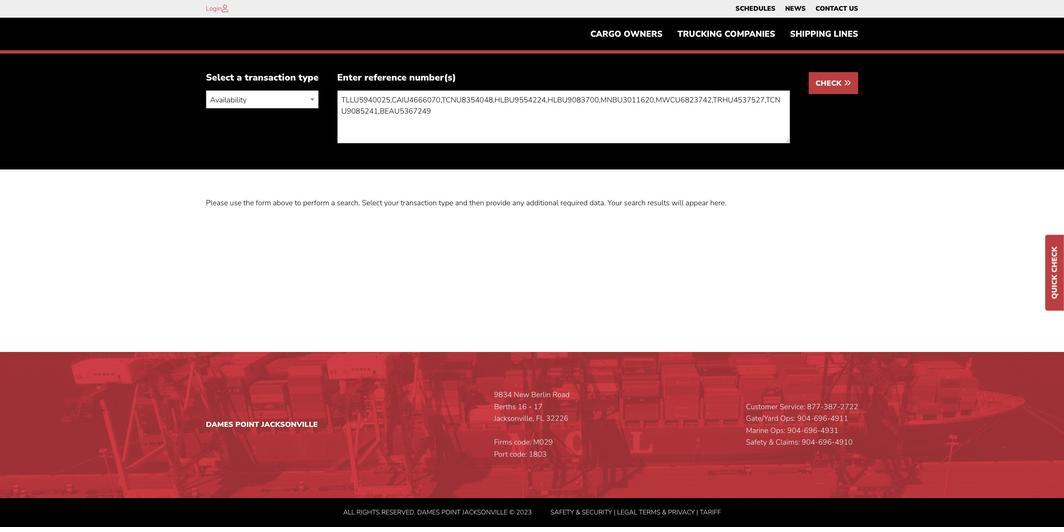 Task type: describe. For each thing, give the bounding box(es) containing it.
schedules link
[[736, 2, 775, 15]]

all
[[343, 508, 355, 517]]

gate/yard
[[746, 414, 778, 424]]

port
[[494, 450, 508, 460]]

contact us
[[815, 4, 858, 13]]

above
[[273, 198, 293, 208]]

required
[[560, 198, 588, 208]]

footer containing 9834 new berlin road
[[0, 352, 1064, 527]]

login
[[206, 4, 222, 13]]

menu bar containing cargo owners
[[583, 25, 866, 44]]

2 | from the left
[[696, 508, 698, 517]]

user image
[[222, 5, 228, 12]]

tariff
[[700, 508, 721, 517]]

1 horizontal spatial transaction
[[400, 198, 437, 208]]

4910
[[835, 438, 853, 448]]

owners
[[624, 29, 663, 40]]

marine
[[746, 426, 768, 436]]

data.
[[590, 198, 606, 208]]

1 vertical spatial jacksonville
[[462, 508, 508, 517]]

form
[[256, 198, 271, 208]]

security
[[582, 508, 612, 517]]

enter
[[337, 71, 362, 84]]

login link
[[206, 4, 222, 13]]

number(s)
[[409, 71, 456, 84]]

search
[[624, 198, 646, 208]]

privacy
[[668, 508, 695, 517]]

us
[[849, 4, 858, 13]]

1 horizontal spatial point
[[441, 508, 461, 517]]

will
[[672, 198, 684, 208]]

2 vertical spatial 696-
[[818, 438, 835, 448]]

all rights reserved. dames point jacksonville © 2023
[[343, 508, 532, 517]]

1 vertical spatial 904-
[[787, 426, 804, 436]]

2 vertical spatial 904-
[[802, 438, 818, 448]]

contact us link
[[815, 2, 858, 15]]

and
[[455, 198, 467, 208]]

road
[[553, 390, 570, 400]]

0 vertical spatial 904-
[[797, 414, 814, 424]]

4911
[[830, 414, 848, 424]]

shipping lines
[[790, 29, 858, 40]]

check inside button
[[816, 78, 844, 89]]

safety & security link
[[550, 508, 612, 517]]

fl
[[536, 414, 544, 424]]

contact
[[815, 4, 847, 13]]

1 horizontal spatial &
[[662, 508, 666, 517]]

berlin
[[531, 390, 551, 400]]

firms code:  m029 port code:  1803
[[494, 438, 553, 460]]

cargo
[[590, 29, 621, 40]]

legal
[[617, 508, 637, 517]]

news link
[[785, 2, 806, 15]]

use
[[230, 198, 241, 208]]

1 vertical spatial a
[[331, 198, 335, 208]]

shipping
[[790, 29, 831, 40]]

select a transaction type
[[206, 71, 319, 84]]

customer service: 877-387-2722 gate/yard ops: 904-696-4911 marine ops: 904-696-4931 safety & claims: 904-696-4910
[[746, 402, 858, 448]]

angle double right image
[[844, 79, 851, 87]]

search.
[[337, 198, 360, 208]]

32226
[[546, 414, 568, 424]]

companies
[[724, 29, 775, 40]]

1 vertical spatial code:
[[510, 450, 527, 460]]

rights
[[357, 508, 380, 517]]

cargo owners
[[590, 29, 663, 40]]

17
[[534, 402, 543, 412]]

0 horizontal spatial dames
[[206, 420, 233, 430]]

lines
[[834, 29, 858, 40]]

16
[[518, 402, 527, 412]]

additional
[[526, 198, 559, 208]]

quick
[[1050, 275, 1060, 299]]

0 vertical spatial point
[[235, 420, 259, 430]]

schedules
[[736, 4, 775, 13]]



Task type: locate. For each thing, give the bounding box(es) containing it.
results
[[647, 198, 670, 208]]

1 vertical spatial transaction
[[400, 198, 437, 208]]

1 horizontal spatial select
[[362, 198, 382, 208]]

9834 new berlin road berths 16 - 17 jacksonville, fl 32226
[[494, 390, 570, 424]]

0 vertical spatial menu bar
[[731, 2, 863, 15]]

0 vertical spatial type
[[299, 71, 319, 84]]

904- up claims:
[[787, 426, 804, 436]]

0 horizontal spatial |
[[614, 508, 615, 517]]

appear
[[686, 198, 708, 208]]

service:
[[780, 402, 805, 412]]

& left claims:
[[769, 438, 774, 448]]

berths
[[494, 402, 516, 412]]

1 vertical spatial safety
[[550, 508, 574, 517]]

enter reference number(s)
[[337, 71, 456, 84]]

0 vertical spatial select
[[206, 71, 234, 84]]

transaction
[[245, 71, 296, 84], [400, 198, 437, 208]]

jacksonville
[[261, 420, 318, 430], [462, 508, 508, 517]]

4931
[[820, 426, 838, 436]]

tariff link
[[700, 508, 721, 517]]

provide
[[486, 198, 510, 208]]

perform
[[303, 198, 329, 208]]

2023
[[516, 508, 532, 517]]

here.
[[710, 198, 726, 208]]

0 vertical spatial a
[[237, 71, 242, 84]]

trucking companies
[[678, 29, 775, 40]]

safety
[[746, 438, 767, 448], [550, 508, 574, 517]]

1 vertical spatial point
[[441, 508, 461, 517]]

0 vertical spatial check
[[816, 78, 844, 89]]

please use the form above to perform a search. select your transaction type and then provide any additional required data. your search results will appear here.
[[206, 198, 726, 208]]

0 horizontal spatial select
[[206, 71, 234, 84]]

quick check
[[1050, 247, 1060, 299]]

menu bar
[[731, 2, 863, 15], [583, 25, 866, 44]]

&
[[769, 438, 774, 448], [576, 508, 580, 517], [662, 508, 666, 517]]

0 vertical spatial dames
[[206, 420, 233, 430]]

©
[[509, 508, 515, 517]]

code: right port in the bottom left of the page
[[510, 450, 527, 460]]

legal terms & privacy link
[[617, 508, 695, 517]]

m029
[[533, 438, 553, 448]]

0 horizontal spatial check
[[816, 78, 844, 89]]

code: up 1803 on the bottom of the page
[[514, 438, 531, 448]]

reference
[[364, 71, 407, 84]]

0 vertical spatial 696-
[[814, 414, 830, 424]]

then
[[469, 198, 484, 208]]

0 vertical spatial code:
[[514, 438, 531, 448]]

ops: up claims:
[[770, 426, 785, 436]]

& left security
[[576, 508, 580, 517]]

reserved.
[[381, 508, 416, 517]]

1 horizontal spatial jacksonville
[[462, 508, 508, 517]]

0 horizontal spatial &
[[576, 508, 580, 517]]

|
[[614, 508, 615, 517], [696, 508, 698, 517]]

type left enter
[[299, 71, 319, 84]]

| left legal
[[614, 508, 615, 517]]

904-
[[797, 414, 814, 424], [787, 426, 804, 436], [802, 438, 818, 448]]

menu bar up shipping
[[731, 2, 863, 15]]

safety left security
[[550, 508, 574, 517]]

904- right claims:
[[802, 438, 818, 448]]

0 horizontal spatial point
[[235, 420, 259, 430]]

0 horizontal spatial safety
[[550, 508, 574, 517]]

696-
[[814, 414, 830, 424], [804, 426, 820, 436], [818, 438, 835, 448]]

1 | from the left
[[614, 508, 615, 517]]

trucking
[[678, 29, 722, 40]]

check
[[816, 78, 844, 89], [1050, 247, 1060, 273]]

ops: down service:
[[780, 414, 795, 424]]

menu bar down schedules link
[[583, 25, 866, 44]]

1 vertical spatial select
[[362, 198, 382, 208]]

1 horizontal spatial a
[[331, 198, 335, 208]]

firms
[[494, 438, 512, 448]]

please
[[206, 198, 228, 208]]

1 horizontal spatial dames
[[417, 508, 440, 517]]

| left the tariff
[[696, 508, 698, 517]]

1 vertical spatial ops:
[[770, 426, 785, 436]]

dames
[[206, 420, 233, 430], [417, 508, 440, 517]]

0 vertical spatial transaction
[[245, 71, 296, 84]]

2722
[[840, 402, 858, 412]]

& inside customer service: 877-387-2722 gate/yard ops: 904-696-4911 marine ops: 904-696-4931 safety & claims: 904-696-4910
[[769, 438, 774, 448]]

quick check link
[[1045, 235, 1064, 311]]

safety inside customer service: 877-387-2722 gate/yard ops: 904-696-4911 marine ops: 904-696-4931 safety & claims: 904-696-4910
[[746, 438, 767, 448]]

customer
[[746, 402, 778, 412]]

ops:
[[780, 414, 795, 424], [770, 426, 785, 436]]

0 horizontal spatial a
[[237, 71, 242, 84]]

news
[[785, 4, 806, 13]]

menu bar containing schedules
[[731, 2, 863, 15]]

any
[[512, 198, 524, 208]]

code:
[[514, 438, 531, 448], [510, 450, 527, 460]]

check button
[[809, 72, 858, 94]]

your
[[384, 198, 399, 208]]

claims:
[[776, 438, 800, 448]]

1 vertical spatial type
[[439, 198, 453, 208]]

your
[[608, 198, 622, 208]]

jacksonville,
[[494, 414, 534, 424]]

shipping lines link
[[783, 25, 866, 44]]

footer
[[0, 352, 1064, 527]]

terms
[[639, 508, 660, 517]]

trucking companies link
[[670, 25, 783, 44]]

safety & security | legal terms & privacy | tariff
[[550, 508, 721, 517]]

0 horizontal spatial jacksonville
[[261, 420, 318, 430]]

0 horizontal spatial transaction
[[245, 71, 296, 84]]

1 vertical spatial 696-
[[804, 426, 820, 436]]

Enter reference number(s) text field
[[337, 91, 790, 144]]

904- down the 877-
[[797, 414, 814, 424]]

0 vertical spatial ops:
[[780, 414, 795, 424]]

new
[[514, 390, 529, 400]]

& right terms in the right bottom of the page
[[662, 508, 666, 517]]

0 horizontal spatial type
[[299, 71, 319, 84]]

0 vertical spatial safety
[[746, 438, 767, 448]]

0 vertical spatial jacksonville
[[261, 420, 318, 430]]

1 vertical spatial menu bar
[[583, 25, 866, 44]]

1 horizontal spatial check
[[1050, 247, 1060, 273]]

1 vertical spatial check
[[1050, 247, 1060, 273]]

the
[[243, 198, 254, 208]]

1803
[[529, 450, 547, 460]]

2 horizontal spatial &
[[769, 438, 774, 448]]

-
[[529, 402, 532, 412]]

1 horizontal spatial safety
[[746, 438, 767, 448]]

387-
[[824, 402, 840, 412]]

877-
[[807, 402, 824, 412]]

1 horizontal spatial |
[[696, 508, 698, 517]]

to
[[295, 198, 301, 208]]

safety down marine on the right bottom of the page
[[746, 438, 767, 448]]

select
[[206, 71, 234, 84], [362, 198, 382, 208]]

1 horizontal spatial type
[[439, 198, 453, 208]]

9834
[[494, 390, 512, 400]]

point
[[235, 420, 259, 430], [441, 508, 461, 517]]

1 vertical spatial dames
[[417, 508, 440, 517]]

dames point jacksonville
[[206, 420, 318, 430]]

cargo owners link
[[583, 25, 670, 44]]

type left and
[[439, 198, 453, 208]]



